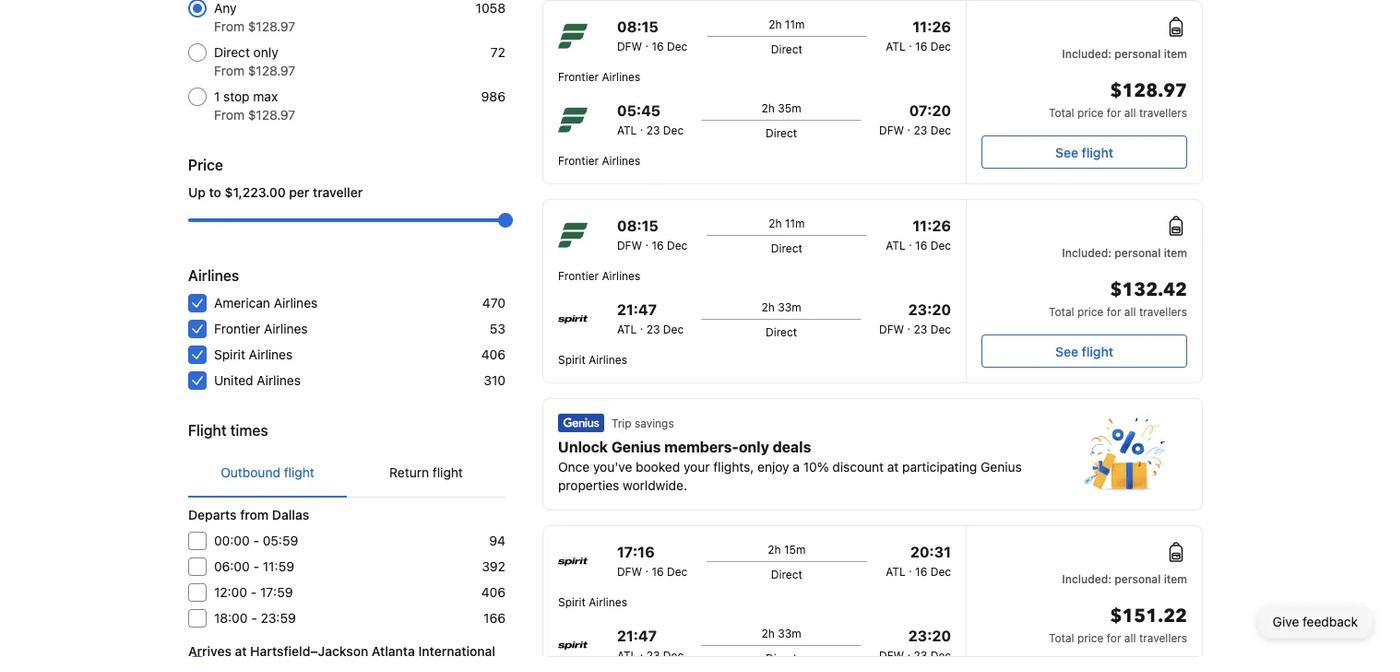 Task type: describe. For each thing, give the bounding box(es) containing it.
return
[[389, 465, 429, 481]]

18:00 - 23:59
[[214, 611, 296, 626]]

atl inside 20:31 atl . 16 dec
[[886, 566, 906, 579]]

07:20
[[909, 102, 951, 119]]

only inside "unlock genius members-only deals once you've booked your flights, enjoy a 10% discount at participating genius properties worldwide."
[[739, 439, 769, 456]]

dfw inside 07:20 dfw . 23 dec
[[879, 124, 904, 137]]

20:31 atl . 16 dec
[[886, 544, 951, 579]]

flight times
[[188, 422, 268, 440]]

10%
[[803, 460, 829, 475]]

enjoy
[[758, 460, 789, 475]]

$128.97 inside "$128.97 total price for all travellers"
[[1110, 78, 1187, 104]]

3 included: personal item from the top
[[1062, 573, 1187, 586]]

frontier airlines down 05:45
[[558, 154, 641, 167]]

dec inside 23:20 dfw . 23 dec
[[931, 323, 951, 336]]

3 item from the top
[[1164, 573, 1187, 586]]

3 included: from the top
[[1062, 573, 1112, 586]]

airlines up 05:45
[[602, 70, 641, 83]]

flight down "$132.42 total price for all travellers"
[[1082, 344, 1114, 359]]

for for $128.97
[[1107, 106, 1121, 119]]

your
[[684, 460, 710, 475]]

dec inside 21:47 atl . 23 dec
[[663, 323, 684, 336]]

$132.42 total price for all travellers
[[1049, 278, 1187, 318]]

2h 11m for $128.97
[[769, 18, 805, 30]]

. inside 07:20 dfw . 23 dec
[[908, 120, 911, 133]]

flight
[[188, 422, 227, 440]]

airlines up 21:47 atl . 23 dec
[[602, 269, 641, 282]]

35m
[[778, 101, 801, 114]]

atl inside '05:45 atl . 23 dec'
[[617, 124, 637, 137]]

frontier airlines up 21:47 atl . 23 dec
[[558, 269, 641, 282]]

once
[[558, 460, 590, 475]]

any from $128.97
[[214, 0, 295, 34]]

. inside 23:20 dfw . 23 dec
[[908, 319, 911, 332]]

1 stop max from $128.97
[[214, 89, 295, 123]]

53
[[490, 322, 506, 337]]

to
[[209, 185, 221, 200]]

up to $1,223.00 per traveller
[[188, 185, 363, 200]]

12:00
[[214, 585, 247, 601]]

1058
[[476, 0, 506, 16]]

booked
[[636, 460, 680, 475]]

at
[[887, 460, 899, 475]]

23:20 for 23:20
[[909, 628, 951, 645]]

price for $128.97
[[1078, 106, 1104, 119]]

166
[[484, 611, 506, 626]]

dallas
[[272, 508, 309, 523]]

18:00
[[214, 611, 248, 626]]

spirit airlines down the 17:16
[[558, 596, 627, 609]]

deals
[[773, 439, 811, 456]]

members-
[[665, 439, 739, 456]]

16 up 05:45
[[652, 40, 664, 53]]

trip savings
[[612, 417, 674, 430]]

23 for 07:20
[[914, 124, 928, 137]]

11:26 atl . 16 dec for $128.97
[[886, 18, 951, 53]]

08:15 for $128.97
[[617, 18, 659, 36]]

american
[[214, 296, 270, 311]]

airlines down american airlines
[[264, 322, 308, 337]]

per
[[289, 185, 309, 200]]

airlines right american
[[274, 296, 318, 311]]

outbound flight button
[[188, 449, 347, 497]]

see for $128.97
[[1056, 145, 1079, 160]]

$151.22
[[1110, 604, 1187, 630]]

savings
[[635, 417, 674, 430]]

dfw inside 23:20 dfw . 23 dec
[[879, 323, 904, 336]]

11m for $128.97
[[785, 18, 805, 30]]

american airlines
[[214, 296, 318, 311]]

16 up 21:47 atl . 23 dec
[[652, 239, 664, 252]]

any
[[214, 0, 237, 16]]

$1,223.00
[[225, 185, 286, 200]]

from inside direct only from $128.97
[[214, 63, 245, 78]]

feedback
[[1303, 615, 1358, 630]]

see flight for $132.42
[[1056, 344, 1114, 359]]

16 inside 20:31 atl . 16 dec
[[915, 566, 928, 579]]

12:00 - 17:59
[[214, 585, 293, 601]]

all for $128.97
[[1125, 106, 1136, 119]]

2h 35m
[[762, 101, 801, 114]]

2h 11m for $132.42
[[769, 217, 805, 230]]

. inside 21:47 atl . 23 dec
[[640, 319, 643, 332]]

00:00
[[214, 534, 250, 549]]

a
[[793, 460, 800, 475]]

$128.97 inside 1 stop max from $128.97
[[248, 107, 295, 123]]

. inside '05:45 atl . 23 dec'
[[640, 120, 643, 133]]

08:15 dfw . 16 dec for $132.42
[[617, 217, 688, 252]]

2h 33m for 17:16
[[762, 627, 801, 640]]

price for $132.42
[[1078, 305, 1104, 318]]

included: personal item for $132.42
[[1062, 246, 1187, 259]]

worldwide.
[[623, 478, 687, 494]]

flights,
[[713, 460, 754, 475]]

392
[[482, 560, 506, 575]]

max
[[253, 89, 278, 104]]

0 vertical spatial genius
[[612, 439, 661, 456]]

33m for 11:26
[[778, 301, 801, 314]]

unlock genius members-only deals once you've booked your flights, enjoy a 10% discount at participating genius properties worldwide.
[[558, 439, 1022, 494]]

unlock
[[558, 439, 608, 456]]

flight inside button
[[284, 465, 314, 481]]

return flight button
[[347, 449, 506, 497]]

stop
[[223, 89, 250, 104]]

return flight
[[389, 465, 463, 481]]

20:31
[[911, 544, 951, 561]]

direct only from $128.97
[[214, 45, 295, 78]]

item for $128.97
[[1164, 47, 1187, 60]]

07:20 dfw . 23 dec
[[879, 102, 951, 137]]

give feedback
[[1273, 615, 1358, 630]]

outbound flight
[[221, 465, 314, 481]]

94
[[489, 534, 506, 549]]

traveller
[[313, 185, 363, 200]]

airlines up american
[[188, 267, 239, 285]]

discount
[[833, 460, 884, 475]]

$128.97 inside the "any from $128.97"
[[248, 19, 295, 34]]

united airlines
[[214, 373, 301, 388]]

- for 00:00
[[253, 534, 259, 549]]

16 inside 17:16 dfw . 16 dec
[[652, 566, 664, 579]]



Task type: locate. For each thing, give the bounding box(es) containing it.
23:20
[[909, 301, 951, 319], [909, 628, 951, 645]]

23 inside 23:20 dfw . 23 dec
[[914, 323, 928, 336]]

11:59
[[263, 560, 294, 575]]

price inside "$132.42 total price for all travellers"
[[1078, 305, 1104, 318]]

all inside $151.22 total price for all travellers
[[1125, 632, 1136, 645]]

. inside 17:16 dfw . 16 dec
[[645, 562, 649, 575]]

1 vertical spatial 21:47
[[617, 628, 657, 645]]

11:26
[[913, 18, 951, 36], [913, 217, 951, 235]]

total inside $151.22 total price for all travellers
[[1049, 632, 1074, 645]]

2 vertical spatial all
[[1125, 632, 1136, 645]]

2h 33m for 08:15
[[762, 301, 801, 314]]

included: up "$128.97 total price for all travellers"
[[1062, 47, 1112, 60]]

2 406 from the top
[[481, 585, 506, 601]]

1 included: personal item from the top
[[1062, 47, 1187, 60]]

11m for $132.42
[[785, 217, 805, 230]]

flight
[[1082, 145, 1114, 160], [1082, 344, 1114, 359], [284, 465, 314, 481], [433, 465, 463, 481]]

personal up $132.42
[[1115, 246, 1161, 259]]

0 vertical spatial see flight
[[1056, 145, 1114, 160]]

up
[[188, 185, 206, 200]]

1 vertical spatial see flight
[[1056, 344, 1114, 359]]

05:45 atl . 23 dec
[[617, 102, 684, 137]]

give feedback button
[[1258, 606, 1373, 639]]

price
[[1078, 106, 1104, 119], [1078, 305, 1104, 318], [1078, 632, 1104, 645]]

2 vertical spatial included:
[[1062, 573, 1112, 586]]

21:47 for 21:47
[[617, 628, 657, 645]]

for inside "$132.42 total price for all travellers"
[[1107, 305, 1121, 318]]

2 33m from the top
[[778, 627, 801, 640]]

1 price from the top
[[1078, 106, 1104, 119]]

flight right return
[[433, 465, 463, 481]]

0 vertical spatial from
[[214, 19, 245, 34]]

0 vertical spatial 11m
[[785, 18, 805, 30]]

0 vertical spatial travellers
[[1139, 106, 1187, 119]]

total inside "$128.97 total price for all travellers"
[[1049, 106, 1074, 119]]

0 vertical spatial all
[[1125, 106, 1136, 119]]

3 personal from the top
[[1115, 573, 1161, 586]]

2 personal from the top
[[1115, 246, 1161, 259]]

23 for 21:47
[[647, 323, 660, 336]]

dec inside 07:20 dfw . 23 dec
[[931, 124, 951, 137]]

2h 11m
[[769, 18, 805, 30], [769, 217, 805, 230]]

23 inside '05:45 atl . 23 dec'
[[647, 124, 660, 137]]

- left 17:59
[[251, 585, 257, 601]]

all inside "$132.42 total price for all travellers"
[[1125, 305, 1136, 318]]

2 travellers from the top
[[1139, 305, 1187, 318]]

for
[[1107, 106, 1121, 119], [1107, 305, 1121, 318], [1107, 632, 1121, 645]]

item up $132.42
[[1164, 246, 1187, 259]]

16
[[652, 40, 664, 53], [915, 40, 928, 53], [652, 239, 664, 252], [915, 239, 928, 252], [652, 566, 664, 579], [915, 566, 928, 579]]

0 horizontal spatial genius
[[612, 439, 661, 456]]

1 vertical spatial 08:15
[[617, 217, 659, 235]]

1 vertical spatial included:
[[1062, 246, 1112, 259]]

dec
[[667, 40, 688, 53], [931, 40, 951, 53], [663, 124, 684, 137], [931, 124, 951, 137], [667, 239, 688, 252], [931, 239, 951, 252], [663, 323, 684, 336], [931, 323, 951, 336], [667, 566, 688, 579], [931, 566, 951, 579]]

see flight button down "$132.42 total price for all travellers"
[[982, 335, 1187, 368]]

17:16
[[617, 544, 655, 561]]

0 vertical spatial see flight button
[[982, 136, 1187, 169]]

included: up "$132.42 total price for all travellers"
[[1062, 246, 1112, 259]]

total for $128.97
[[1049, 106, 1074, 119]]

1 item from the top
[[1164, 47, 1187, 60]]

travellers for $151.22
[[1139, 632, 1187, 645]]

06:00 - 11:59
[[214, 560, 294, 575]]

21:47
[[617, 301, 657, 319], [617, 628, 657, 645]]

only down the "any from $128.97"
[[253, 45, 278, 60]]

1 11m from the top
[[785, 18, 805, 30]]

1 vertical spatial total
[[1049, 305, 1074, 318]]

310
[[484, 373, 506, 388]]

16 up 07:20
[[915, 40, 928, 53]]

0 horizontal spatial only
[[253, 45, 278, 60]]

2 vertical spatial from
[[214, 107, 245, 123]]

1 vertical spatial personal
[[1115, 246, 1161, 259]]

included: for $128.97
[[1062, 47, 1112, 60]]

personal up "$128.97 total price for all travellers"
[[1115, 47, 1161, 60]]

0 vertical spatial 23:20
[[909, 301, 951, 319]]

from inside the "any from $128.97"
[[214, 19, 245, 34]]

1 vertical spatial 11:26
[[913, 217, 951, 235]]

0 vertical spatial 11:26
[[913, 18, 951, 36]]

from
[[214, 19, 245, 34], [214, 63, 245, 78], [214, 107, 245, 123]]

406 up 310
[[481, 347, 506, 363]]

16 down 20:31
[[915, 566, 928, 579]]

08:15 dfw . 16 dec
[[617, 18, 688, 53], [617, 217, 688, 252]]

see flight button for $132.42
[[982, 335, 1187, 368]]

2 included: from the top
[[1062, 246, 1112, 259]]

included: personal item up $151.22
[[1062, 573, 1187, 586]]

2 vertical spatial personal
[[1115, 573, 1161, 586]]

11:26 atl . 16 dec for $132.42
[[886, 217, 951, 252]]

spirit airlines
[[214, 347, 293, 363], [558, 353, 627, 366], [558, 596, 627, 609]]

- for 06:00
[[253, 560, 259, 575]]

1 vertical spatial from
[[214, 63, 245, 78]]

23:20 for 23:20 dfw . 23 dec
[[909, 301, 951, 319]]

11:26 atl . 16 dec
[[886, 18, 951, 53], [886, 217, 951, 252]]

see down "$132.42 total price for all travellers"
[[1056, 344, 1079, 359]]

0 vertical spatial 2h 33m
[[762, 301, 801, 314]]

2 11:26 from the top
[[913, 217, 951, 235]]

dfw inside 17:16 dfw . 16 dec
[[617, 566, 642, 579]]

1 vertical spatial 08:15 dfw . 16 dec
[[617, 217, 688, 252]]

0 vertical spatial included: personal item
[[1062, 47, 1187, 60]]

2 price from the top
[[1078, 305, 1104, 318]]

airlines down 21:47 atl . 23 dec
[[589, 353, 627, 366]]

1 personal from the top
[[1115, 47, 1161, 60]]

see flight button
[[982, 136, 1187, 169], [982, 335, 1187, 368]]

departs
[[188, 508, 237, 523]]

tab list containing outbound flight
[[188, 449, 506, 499]]

price for $151.22
[[1078, 632, 1104, 645]]

participating
[[903, 460, 977, 475]]

spirit airlines up trip
[[558, 353, 627, 366]]

1 vertical spatial 11:26 atl . 16 dec
[[886, 217, 951, 252]]

3 from from the top
[[214, 107, 245, 123]]

1 vertical spatial genius
[[981, 460, 1022, 475]]

flight down "$128.97 total price for all travellers"
[[1082, 145, 1114, 160]]

1 11:26 from the top
[[913, 18, 951, 36]]

2 08:15 dfw . 16 dec from the top
[[617, 217, 688, 252]]

1 11:26 atl . 16 dec from the top
[[886, 18, 951, 53]]

0 vertical spatial only
[[253, 45, 278, 60]]

flight inside button
[[433, 465, 463, 481]]

2 vertical spatial included: personal item
[[1062, 573, 1187, 586]]

0 vertical spatial price
[[1078, 106, 1104, 119]]

406
[[481, 347, 506, 363], [481, 585, 506, 601]]

3 travellers from the top
[[1139, 632, 1187, 645]]

see flight for $128.97
[[1056, 145, 1114, 160]]

11:26 for $128.97
[[913, 18, 951, 36]]

for inside $151.22 total price for all travellers
[[1107, 632, 1121, 645]]

1 see flight button from the top
[[982, 136, 1187, 169]]

dec inside 17:16 dfw . 16 dec
[[667, 566, 688, 579]]

2 vertical spatial item
[[1164, 573, 1187, 586]]

2 08:15 from the top
[[617, 217, 659, 235]]

23
[[647, 124, 660, 137], [914, 124, 928, 137], [647, 323, 660, 336], [914, 323, 928, 336]]

1
[[214, 89, 220, 104]]

11:26 for $132.42
[[913, 217, 951, 235]]

airlines down '05:45 atl . 23 dec'
[[602, 154, 641, 167]]

1 vertical spatial 406
[[481, 585, 506, 601]]

for for $151.22
[[1107, 632, 1121, 645]]

airlines down the 17:16
[[589, 596, 627, 609]]

1 total from the top
[[1049, 106, 1074, 119]]

dec inside 20:31 atl . 16 dec
[[931, 566, 951, 579]]

included: up $151.22 total price for all travellers
[[1062, 573, 1112, 586]]

2 vertical spatial price
[[1078, 632, 1104, 645]]

included: personal item for $128.97
[[1062, 47, 1187, 60]]

atl inside 21:47 atl . 23 dec
[[617, 323, 637, 336]]

airlines
[[602, 70, 641, 83], [602, 154, 641, 167], [188, 267, 239, 285], [602, 269, 641, 282], [274, 296, 318, 311], [264, 322, 308, 337], [249, 347, 293, 363], [589, 353, 627, 366], [257, 373, 301, 388], [589, 596, 627, 609]]

2 2h 33m from the top
[[762, 627, 801, 640]]

from down any
[[214, 19, 245, 34]]

23:20 inside 23:20 dfw . 23 dec
[[909, 301, 951, 319]]

item
[[1164, 47, 1187, 60], [1164, 246, 1187, 259], [1164, 573, 1187, 586]]

23 for 23:20
[[914, 323, 928, 336]]

1 horizontal spatial only
[[739, 439, 769, 456]]

only inside direct only from $128.97
[[253, 45, 278, 60]]

0 vertical spatial included:
[[1062, 47, 1112, 60]]

08:15
[[617, 18, 659, 36], [617, 217, 659, 235]]

06:00
[[214, 560, 250, 575]]

23 inside 21:47 atl . 23 dec
[[647, 323, 660, 336]]

21:47 inside 21:47 atl . 23 dec
[[617, 301, 657, 319]]

3 all from the top
[[1125, 632, 1136, 645]]

05:45
[[617, 102, 661, 119]]

all inside "$128.97 total price for all travellers"
[[1125, 106, 1136, 119]]

item up "$128.97 total price for all travellers"
[[1164, 47, 1187, 60]]

$132.42
[[1110, 278, 1187, 303]]

0 vertical spatial 21:47
[[617, 301, 657, 319]]

3 price from the top
[[1078, 632, 1104, 645]]

1 08:15 dfw . 16 dec from the top
[[617, 18, 688, 53]]

11:26 atl . 16 dec up 07:20
[[886, 18, 951, 53]]

2 2h 11m from the top
[[769, 217, 805, 230]]

see flight button down "$128.97 total price for all travellers"
[[982, 136, 1187, 169]]

2 see from the top
[[1056, 344, 1079, 359]]

frontier airlines
[[558, 70, 641, 83], [558, 154, 641, 167], [558, 269, 641, 282], [214, 322, 308, 337]]

included: personal item
[[1062, 47, 1187, 60], [1062, 246, 1187, 259], [1062, 573, 1187, 586]]

$128.97
[[248, 19, 295, 34], [248, 63, 295, 78], [1110, 78, 1187, 104], [248, 107, 295, 123]]

1 vertical spatial 11m
[[785, 217, 805, 230]]

3 total from the top
[[1049, 632, 1074, 645]]

-
[[253, 534, 259, 549], [253, 560, 259, 575], [251, 585, 257, 601], [251, 611, 257, 626]]

direct
[[771, 42, 803, 55], [214, 45, 250, 60], [766, 126, 797, 139], [771, 242, 803, 255], [766, 326, 797, 339], [771, 568, 803, 581]]

see flight down "$128.97 total price for all travellers"
[[1056, 145, 1114, 160]]

travellers for $132.42
[[1139, 305, 1187, 318]]

all for $132.42
[[1125, 305, 1136, 318]]

08:15 dfw . 16 dec for $128.97
[[617, 18, 688, 53]]

genius
[[612, 439, 661, 456], [981, 460, 1022, 475]]

see for $132.42
[[1056, 344, 1079, 359]]

price
[[188, 156, 223, 174]]

1 vertical spatial price
[[1078, 305, 1104, 318]]

33m
[[778, 301, 801, 314], [778, 627, 801, 640]]

1 2h 11m from the top
[[769, 18, 805, 30]]

2 see flight from the top
[[1056, 344, 1114, 359]]

11:26 atl . 16 dec up 23:20 dfw . 23 dec at the right of page
[[886, 217, 951, 252]]

personal up $151.22
[[1115, 573, 1161, 586]]

1 for from the top
[[1107, 106, 1121, 119]]

0 vertical spatial personal
[[1115, 47, 1161, 60]]

for for $132.42
[[1107, 305, 1121, 318]]

17:59
[[260, 585, 293, 601]]

included: for $132.42
[[1062, 246, 1112, 259]]

2 vertical spatial travellers
[[1139, 632, 1187, 645]]

see flight button for $128.97
[[982, 136, 1187, 169]]

item for $132.42
[[1164, 246, 1187, 259]]

1 08:15 from the top
[[617, 18, 659, 36]]

2h 15m
[[768, 543, 806, 556]]

406 for spirit airlines
[[481, 347, 506, 363]]

tab list
[[188, 449, 506, 499]]

give
[[1273, 615, 1299, 630]]

23:20 dfw . 23 dec
[[879, 301, 951, 336]]

33m for 20:31
[[778, 627, 801, 640]]

- right the 18:00
[[251, 611, 257, 626]]

included: personal item up $132.42
[[1062, 246, 1187, 259]]

1 vertical spatial included: personal item
[[1062, 246, 1187, 259]]

16 down the 17:16
[[652, 566, 664, 579]]

2 total from the top
[[1049, 305, 1074, 318]]

00:00 - 05:59
[[214, 534, 298, 549]]

.
[[645, 36, 649, 49], [909, 36, 912, 49], [640, 120, 643, 133], [908, 120, 911, 133], [645, 235, 649, 248], [909, 235, 912, 248], [640, 319, 643, 332], [908, 319, 911, 332], [645, 562, 649, 575], [909, 562, 912, 575]]

item up $151.22
[[1164, 573, 1187, 586]]

16 up 23:20 dfw . 23 dec at the right of page
[[915, 239, 928, 252]]

1 vertical spatial only
[[739, 439, 769, 456]]

2 from from the top
[[214, 63, 245, 78]]

frontier airlines down american airlines
[[214, 322, 308, 337]]

2 for from the top
[[1107, 305, 1121, 318]]

personal for $132.42
[[1115, 246, 1161, 259]]

08:15 for $132.42
[[617, 217, 659, 235]]

21:47 atl . 23 dec
[[617, 301, 684, 336]]

1 vertical spatial item
[[1164, 246, 1187, 259]]

travellers inside "$128.97 total price for all travellers"
[[1139, 106, 1187, 119]]

- left the 05:59
[[253, 534, 259, 549]]

. inside 20:31 atl . 16 dec
[[909, 562, 912, 575]]

11m
[[785, 18, 805, 30], [785, 217, 805, 230]]

1 vertical spatial 33m
[[778, 627, 801, 640]]

17:16 dfw . 16 dec
[[617, 544, 688, 579]]

1 horizontal spatial genius
[[981, 460, 1022, 475]]

- for 12:00
[[251, 585, 257, 601]]

2 all from the top
[[1125, 305, 1136, 318]]

2 11:26 atl . 16 dec from the top
[[886, 217, 951, 252]]

0 vertical spatial 08:15 dfw . 16 dec
[[617, 18, 688, 53]]

406 down 392
[[481, 585, 506, 601]]

spirit airlines up united airlines
[[214, 347, 293, 363]]

from down stop
[[214, 107, 245, 123]]

personal
[[1115, 47, 1161, 60], [1115, 246, 1161, 259], [1115, 573, 1161, 586]]

you've
[[593, 460, 632, 475]]

$151.22 total price for all travellers
[[1049, 604, 1187, 645]]

included: personal item up "$128.97 total price for all travellers"
[[1062, 47, 1187, 60]]

price inside "$128.97 total price for all travellers"
[[1078, 106, 1104, 119]]

1 2h 33m from the top
[[762, 301, 801, 314]]

properties
[[558, 478, 619, 494]]

personal for $128.97
[[1115, 47, 1161, 60]]

1 vertical spatial see
[[1056, 344, 1079, 359]]

2 see flight button from the top
[[982, 335, 1187, 368]]

total for $132.42
[[1049, 305, 1074, 318]]

genius image
[[558, 414, 604, 433], [558, 414, 604, 433], [1084, 418, 1165, 492]]

direct inside direct only from $128.97
[[214, 45, 250, 60]]

21:47 for 21:47 atl . 23 dec
[[617, 301, 657, 319]]

1 vertical spatial all
[[1125, 305, 1136, 318]]

- for 18:00
[[251, 611, 257, 626]]

1 all from the top
[[1125, 106, 1136, 119]]

departs from dallas
[[188, 508, 309, 523]]

2 item from the top
[[1164, 246, 1187, 259]]

2 vertical spatial total
[[1049, 632, 1074, 645]]

1 vertical spatial 2h 33m
[[762, 627, 801, 640]]

08:15 dfw . 16 dec up 05:45
[[617, 18, 688, 53]]

total inside "$132.42 total price for all travellers"
[[1049, 305, 1074, 318]]

2 included: personal item from the top
[[1062, 246, 1187, 259]]

0 vertical spatial 11:26 atl . 16 dec
[[886, 18, 951, 53]]

1 406 from the top
[[481, 347, 506, 363]]

3 for from the top
[[1107, 632, 1121, 645]]

08:15 dfw . 16 dec up 21:47 atl . 23 dec
[[617, 217, 688, 252]]

for inside "$128.97 total price for all travellers"
[[1107, 106, 1121, 119]]

frontier airlines up 05:45
[[558, 70, 641, 83]]

2 21:47 from the top
[[617, 628, 657, 645]]

1 from from the top
[[214, 19, 245, 34]]

1 travellers from the top
[[1139, 106, 1187, 119]]

1 see flight from the top
[[1056, 145, 1114, 160]]

0 vertical spatial 08:15
[[617, 18, 659, 36]]

genius right participating
[[981, 460, 1022, 475]]

0 vertical spatial 406
[[481, 347, 506, 363]]

15m
[[784, 543, 806, 556]]

72
[[491, 45, 506, 60]]

airlines up united airlines
[[249, 347, 293, 363]]

from up stop
[[214, 63, 245, 78]]

406 for 12:00 - 17:59
[[481, 585, 506, 601]]

986
[[481, 89, 506, 104]]

2h 33m
[[762, 301, 801, 314], [762, 627, 801, 640]]

0 vertical spatial see
[[1056, 145, 1079, 160]]

23 for 05:45
[[647, 124, 660, 137]]

spirit
[[214, 347, 245, 363], [558, 353, 586, 366], [558, 596, 586, 609]]

genius down trip savings
[[612, 439, 661, 456]]

2h
[[769, 18, 782, 30], [762, 101, 775, 114], [769, 217, 782, 230], [762, 301, 775, 314], [768, 543, 781, 556], [762, 627, 775, 640]]

price inside $151.22 total price for all travellers
[[1078, 632, 1104, 645]]

1 included: from the top
[[1062, 47, 1112, 60]]

0 vertical spatial 2h 11m
[[769, 18, 805, 30]]

0 vertical spatial item
[[1164, 47, 1187, 60]]

1 see from the top
[[1056, 145, 1079, 160]]

outbound
[[221, 465, 280, 481]]

travellers for $128.97
[[1139, 106, 1187, 119]]

0 vertical spatial 33m
[[778, 301, 801, 314]]

only up enjoy
[[739, 439, 769, 456]]

from
[[240, 508, 269, 523]]

frontier
[[558, 70, 599, 83], [558, 154, 599, 167], [558, 269, 599, 282], [214, 322, 260, 337]]

dec inside '05:45 atl . 23 dec'
[[663, 124, 684, 137]]

470
[[482, 296, 506, 311]]

see flight down "$132.42 total price for all travellers"
[[1056, 344, 1114, 359]]

2 23:20 from the top
[[909, 628, 951, 645]]

05:59
[[263, 534, 298, 549]]

1 21:47 from the top
[[617, 301, 657, 319]]

0 vertical spatial total
[[1049, 106, 1074, 119]]

1 33m from the top
[[778, 301, 801, 314]]

times
[[230, 422, 268, 440]]

total for $151.22
[[1049, 632, 1074, 645]]

23:59
[[261, 611, 296, 626]]

airlines right united
[[257, 373, 301, 388]]

23 inside 07:20 dfw . 23 dec
[[914, 124, 928, 137]]

1 vertical spatial for
[[1107, 305, 1121, 318]]

1 vertical spatial travellers
[[1139, 305, 1187, 318]]

all for $151.22
[[1125, 632, 1136, 645]]

$128.97 inside direct only from $128.97
[[248, 63, 295, 78]]

2 11m from the top
[[785, 217, 805, 230]]

see down "$128.97 total price for all travellers"
[[1056, 145, 1079, 160]]

1 vertical spatial see flight button
[[982, 335, 1187, 368]]

flight up dallas
[[284, 465, 314, 481]]

1 vertical spatial 2h 11m
[[769, 217, 805, 230]]

travellers inside "$132.42 total price for all travellers"
[[1139, 305, 1187, 318]]

$128.97 total price for all travellers
[[1049, 78, 1187, 119]]

trip
[[612, 417, 632, 430]]

2 vertical spatial for
[[1107, 632, 1121, 645]]

1 23:20 from the top
[[909, 301, 951, 319]]

united
[[214, 373, 253, 388]]

travellers inside $151.22 total price for all travellers
[[1139, 632, 1187, 645]]

from inside 1 stop max from $128.97
[[214, 107, 245, 123]]

0 vertical spatial for
[[1107, 106, 1121, 119]]

1 vertical spatial 23:20
[[909, 628, 951, 645]]

- left 11:59
[[253, 560, 259, 575]]

see flight
[[1056, 145, 1114, 160], [1056, 344, 1114, 359]]



Task type: vqa. For each thing, say whether or not it's contained in the screenshot.


